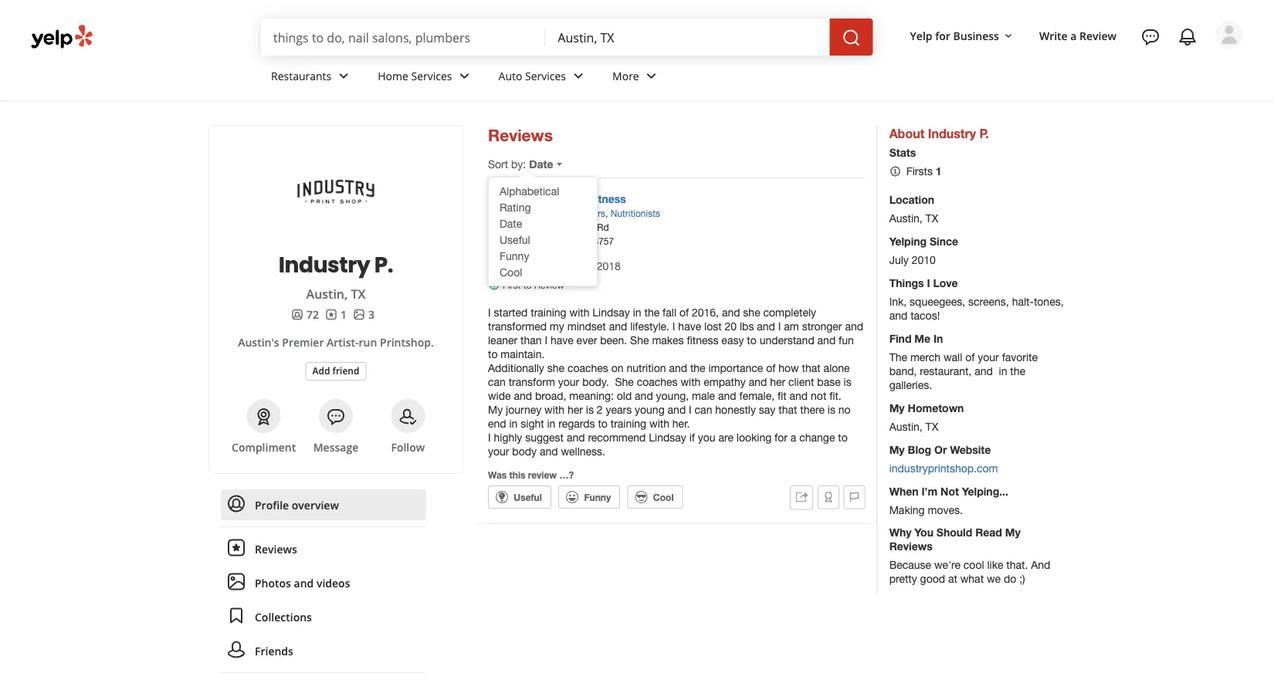 Task type: vqa. For each thing, say whether or not it's contained in the screenshot.
reviews)
no



Task type: locate. For each thing, give the bounding box(es) containing it.
0 horizontal spatial for
[[775, 431, 788, 444]]

was this review …?
[[488, 470, 574, 480]]

0 vertical spatial she
[[743, 306, 761, 319]]

1 horizontal spatial your
[[558, 376, 580, 389]]

austin, up blog at the right bottom of page
[[890, 420, 923, 433]]

collections
[[255, 610, 312, 625]]

24 review v2 image
[[227, 539, 246, 557]]

0 vertical spatial useful link
[[489, 232, 597, 248]]

None search field
[[261, 19, 876, 56]]

funny link
[[489, 248, 597, 264], [559, 486, 620, 509]]

0 vertical spatial her
[[770, 376, 786, 389]]

in up lifestyle.
[[633, 306, 642, 319]]

friends menu item
[[221, 636, 426, 674]]

1 vertical spatial her
[[568, 404, 583, 416]]

1 vertical spatial coaches
[[637, 376, 678, 389]]

1 vertical spatial industry
[[279, 250, 370, 280]]

friends link
[[221, 636, 426, 667]]

1 inside reviews element
[[341, 307, 347, 322]]

16 friends v2 image
[[291, 309, 304, 321]]

1 vertical spatial useful
[[514, 492, 542, 503]]

2 24 chevron down v2 image from the left
[[642, 67, 661, 85]]

embody
[[544, 193, 586, 205]]

2 horizontal spatial reviews
[[890, 541, 933, 553]]

auto services
[[499, 68, 566, 83]]

started
[[494, 306, 528, 319]]

0 vertical spatial funny link
[[489, 248, 597, 264]]

menu
[[489, 183, 597, 280], [221, 490, 426, 674]]

review inside user actions element
[[1080, 28, 1117, 43]]

0 vertical spatial useful
[[500, 233, 530, 246]]

none field up more link
[[558, 29, 818, 46]]

16 chevron down v2 image
[[1003, 30, 1015, 42]]

industryprintshop.com
[[890, 462, 998, 475]]

1 horizontal spatial 24 chevron down v2 image
[[642, 67, 661, 85]]

1 24 chevron down v2 image from the left
[[335, 67, 353, 85]]

funny link down …?
[[559, 486, 620, 509]]

favorite
[[1002, 351, 1038, 363]]

her up the regards
[[568, 404, 583, 416]]

lindsay down her.
[[649, 431, 687, 444]]

training up my
[[531, 306, 567, 319]]

24 chevron down v2 image left auto
[[455, 67, 474, 85]]

24 chevron down v2 image inside restaurants link
[[335, 67, 353, 85]]

date for by:
[[529, 158, 554, 171]]

78757
[[588, 236, 614, 246]]

24 chevron down v2 image for more
[[642, 67, 661, 85]]

austin, inside 'industry p. austin, tx'
[[306, 286, 348, 302]]

cool up first
[[500, 266, 522, 278]]

0 vertical spatial review
[[1080, 28, 1117, 43]]

follow image
[[399, 408, 417, 426]]

1 vertical spatial that
[[779, 404, 798, 416]]

of right fall
[[680, 306, 689, 319]]

rating link
[[489, 199, 597, 216]]

useful link down this
[[488, 486, 551, 509]]

reviews element
[[325, 307, 347, 322]]

more
[[613, 68, 639, 83]]

for inside button
[[936, 28, 951, 43]]

body.
[[583, 376, 609, 389]]

have down my
[[551, 334, 574, 347]]

sight
[[521, 417, 544, 430]]

rd
[[597, 222, 609, 233]]

2010
[[912, 253, 936, 266]]

0 horizontal spatial 1
[[341, 307, 347, 322]]

when
[[890, 485, 919, 498]]

nutritionists
[[611, 208, 660, 219]]

0 horizontal spatial none field
[[273, 29, 533, 46]]

messages image
[[1142, 28, 1160, 46]]

sort by: date
[[488, 158, 554, 171]]

her up fit
[[770, 376, 786, 389]]

0 vertical spatial menu
[[489, 183, 597, 280]]

0 vertical spatial 1
[[936, 165, 942, 178]]

0 vertical spatial date
[[529, 158, 554, 171]]

24 chevron down v2 image right more
[[642, 67, 661, 85]]

1 vertical spatial a
[[791, 431, 797, 444]]

1 vertical spatial she
[[547, 362, 565, 375]]

burnet
[[567, 222, 595, 233]]

date down the rating
[[500, 217, 522, 230]]

user actions element
[[898, 19, 1265, 114]]

0 horizontal spatial 24 chevron down v2 image
[[335, 67, 353, 85]]

1 24 chevron down v2 image from the left
[[569, 67, 588, 85]]

1 vertical spatial have
[[551, 334, 574, 347]]

industry inside 'industry p. austin, tx'
[[279, 250, 370, 280]]

1
[[936, 165, 942, 178], [341, 307, 347, 322]]

love
[[933, 276, 958, 289]]

none field up home
[[273, 29, 533, 46]]

your inside find me in the merch wall of your favorite band, restaurant, and  in the galleries.
[[978, 351, 999, 363]]

tx down burnet
[[575, 236, 586, 246]]

useful down "was this review …?"
[[514, 492, 542, 503]]

cool link down the recommend
[[628, 486, 683, 509]]

1 horizontal spatial is
[[828, 404, 836, 416]]

1 vertical spatial funny
[[584, 492, 611, 503]]

1 none field from the left
[[273, 29, 533, 46]]

of left how
[[766, 362, 776, 375]]

have up fitness
[[679, 320, 702, 333]]

galleries.
[[890, 378, 933, 391]]

1 services from the left
[[411, 68, 452, 83]]

industryprintshop.com link
[[890, 462, 998, 475]]

to right change
[[838, 431, 848, 444]]

tx up since
[[926, 212, 939, 224]]

premier
[[282, 335, 324, 350]]

austin, inside my hometown austin, tx
[[890, 420, 923, 433]]

lifestyle.
[[630, 320, 670, 333]]

1 horizontal spatial none field
[[558, 29, 818, 46]]

she
[[743, 306, 761, 319], [547, 362, 565, 375]]

1 horizontal spatial for
[[936, 28, 951, 43]]

is left '2'
[[586, 404, 594, 416]]

in up highly
[[509, 417, 518, 430]]

date for rating
[[500, 217, 522, 230]]

austin's
[[238, 335, 279, 350]]

my up end
[[488, 404, 503, 416]]

review down '5.0 star rating' image
[[534, 280, 564, 290]]

0 vertical spatial your
[[978, 351, 999, 363]]

leaner
[[488, 334, 518, 347]]

your up broad,
[[558, 376, 580, 389]]

and up the 20
[[722, 306, 740, 319]]

industry right about
[[928, 126, 976, 141]]

and left videos
[[294, 576, 314, 591]]

coaches up the body.
[[568, 362, 609, 375]]

0 horizontal spatial 24 chevron down v2 image
[[569, 67, 588, 85]]

old
[[617, 390, 632, 402]]

24 chevron down v2 image right auto services
[[569, 67, 588, 85]]

menu containing profile overview
[[221, 490, 426, 674]]

the inside find me in the merch wall of your favorite band, restaurant, and  in the galleries.
[[1011, 364, 1026, 377]]

compliment
[[232, 440, 296, 455]]

and up female, on the bottom
[[749, 376, 767, 389]]

for right yelp at the top right
[[936, 28, 951, 43]]

and inside things i love ink, squeegees, screens, halt-tones, and tacos!
[[890, 309, 908, 322]]

1 horizontal spatial p.
[[980, 126, 989, 141]]

profile overview menu item
[[221, 490, 426, 528]]

profile overview
[[255, 498, 339, 513]]

24 chevron down v2 image inside more link
[[642, 67, 661, 85]]

0 horizontal spatial reviews
[[255, 542, 297, 557]]

write
[[1040, 28, 1068, 43]]

no
[[839, 404, 851, 416]]

p.
[[980, 126, 989, 141], [374, 250, 393, 280]]

are
[[719, 431, 734, 444]]

importance
[[709, 362, 763, 375]]

reviews inside menu
[[255, 542, 297, 557]]

than
[[521, 334, 542, 347]]

1 vertical spatial review
[[534, 280, 564, 290]]

tx up 16 photos v2
[[351, 286, 366, 302]]

1 horizontal spatial date
[[529, 158, 554, 171]]

1 vertical spatial cool link
[[628, 486, 683, 509]]

in
[[934, 332, 944, 345]]

reviews inside why you should read my reviews because we're cool like that. and pretty good at what we do ;)
[[890, 541, 933, 553]]

2 none field from the left
[[558, 29, 818, 46]]

funny up first
[[500, 250, 529, 262]]

for right the looking
[[775, 431, 788, 444]]

location austin, tx
[[890, 193, 939, 224]]

why you should read my reviews because we're cool like that. and pretty good at what we do ;)
[[890, 527, 1051, 586]]

my left blog at the right bottom of page
[[890, 443, 905, 456]]

0 vertical spatial industry
[[928, 126, 976, 141]]

0 vertical spatial for
[[936, 28, 951, 43]]

24 chevron down v2 image
[[335, 67, 353, 85], [455, 67, 474, 85]]

24 chevron down v2 image inside auto services link
[[569, 67, 588, 85]]

Find text field
[[273, 29, 533, 46]]

0 horizontal spatial funny
[[500, 250, 529, 262]]

female,
[[740, 390, 775, 402]]

austin, down location
[[890, 212, 923, 224]]

1 horizontal spatial a
[[1071, 28, 1077, 43]]

useful inside 'link'
[[514, 492, 542, 503]]

1 right 16 review v2 icon
[[341, 307, 347, 322]]

1 vertical spatial 1
[[341, 307, 347, 322]]

yelp
[[910, 28, 933, 43]]

0 vertical spatial training
[[531, 306, 567, 319]]

services for auto services
[[525, 68, 566, 83]]

24 collections v2 image
[[227, 607, 246, 625]]

photos element
[[353, 307, 375, 322]]

0 horizontal spatial her
[[568, 404, 583, 416]]

i
[[927, 276, 930, 289], [488, 306, 491, 319], [673, 320, 676, 333], [779, 320, 781, 333], [545, 334, 548, 347], [689, 404, 692, 416], [488, 431, 491, 444]]

stats
[[890, 146, 916, 159]]

completely
[[764, 306, 817, 319]]

0 horizontal spatial can
[[488, 376, 506, 389]]

1 horizontal spatial can
[[695, 404, 713, 416]]

1 horizontal spatial have
[[679, 320, 702, 333]]

16 photos v2 image
[[353, 309, 365, 321]]

business categories element
[[259, 56, 1244, 100]]

2 horizontal spatial the
[[1011, 364, 1026, 377]]

0 horizontal spatial menu
[[221, 490, 426, 674]]

printshop.
[[380, 335, 434, 350]]

about industry p.
[[890, 126, 989, 141]]

she up transform
[[547, 362, 565, 375]]

honestly
[[716, 404, 756, 416]]

coaches down the "nutrition"
[[637, 376, 678, 389]]

and down the client
[[790, 390, 808, 402]]

useful up '5.0 star rating' image
[[500, 233, 530, 246]]

tx down hometown
[[926, 420, 939, 433]]

0 vertical spatial coaches
[[568, 362, 609, 375]]

0 horizontal spatial industry
[[279, 250, 370, 280]]

profile overview link
[[221, 490, 426, 521]]

embody fitness link
[[544, 193, 626, 205]]

with down broad,
[[545, 404, 565, 416]]

1 vertical spatial lindsay
[[649, 431, 687, 444]]

and down stronger
[[818, 334, 836, 347]]

1 horizontal spatial her
[[770, 376, 786, 389]]

1 vertical spatial date
[[500, 217, 522, 230]]

cool
[[500, 266, 522, 278], [653, 492, 674, 503]]

0 horizontal spatial cool
[[500, 266, 522, 278]]

industry
[[928, 126, 976, 141], [279, 250, 370, 280]]

why
[[890, 527, 912, 539]]

fall
[[663, 306, 677, 319]]

my
[[550, 320, 565, 333]]

restaurants link
[[259, 56, 366, 100]]

0 vertical spatial lindsay
[[593, 306, 630, 319]]

…?
[[560, 470, 574, 480]]

the down favorite
[[1011, 364, 1026, 377]]

lindsay up been.
[[593, 306, 630, 319]]

1 vertical spatial can
[[695, 404, 713, 416]]

business
[[954, 28, 1000, 43]]

1 horizontal spatial that
[[802, 362, 821, 375]]

of right wall
[[966, 351, 975, 363]]

and inside menu
[[294, 576, 314, 591]]

can up wide
[[488, 376, 506, 389]]

1 horizontal spatial cool
[[653, 492, 674, 503]]

notifications image
[[1179, 28, 1197, 46]]

0 horizontal spatial date
[[500, 217, 522, 230]]

can down male
[[695, 404, 713, 416]]

i right than
[[545, 334, 548, 347]]

a left change
[[791, 431, 797, 444]]

i up her.
[[689, 404, 692, 416]]

reviews up photos
[[255, 542, 297, 557]]

if
[[690, 431, 695, 444]]

1 horizontal spatial she
[[743, 306, 761, 319]]

my
[[890, 402, 905, 414], [488, 404, 503, 416], [890, 443, 905, 456], [1006, 527, 1021, 539]]

20
[[725, 320, 737, 333]]

body
[[512, 445, 537, 458]]

first to review
[[503, 280, 564, 290]]

1 vertical spatial cool
[[653, 492, 674, 503]]

0 vertical spatial funny
[[500, 250, 529, 262]]

with up the mindset
[[570, 306, 590, 319]]

that up the client
[[802, 362, 821, 375]]

24 chevron down v2 image inside the home services link
[[455, 67, 474, 85]]

2 horizontal spatial of
[[966, 351, 975, 363]]

useful link up '5.0 star rating' image
[[489, 232, 597, 248]]

to down lbs at the top
[[747, 334, 757, 347]]

0 horizontal spatial cool link
[[489, 264, 597, 280]]

and right restaurant, at the bottom right of page
[[975, 364, 993, 377]]

date right by:
[[529, 158, 554, 171]]

and right lbs at the top
[[757, 320, 776, 333]]

1 vertical spatial menu
[[221, 490, 426, 674]]

austin, down 6800
[[544, 236, 572, 246]]

1 vertical spatial for
[[775, 431, 788, 444]]

change
[[800, 431, 835, 444]]

say
[[759, 404, 776, 416]]

yelp for business
[[910, 28, 1000, 43]]

2 services from the left
[[525, 68, 566, 83]]

reviews up sort by: date
[[488, 126, 553, 145]]

and down ink,
[[890, 309, 908, 322]]

is down alone
[[844, 376, 852, 389]]

this
[[509, 470, 526, 480]]

16 review v2 image
[[325, 309, 338, 321]]

she up lbs at the top
[[743, 306, 761, 319]]

1 horizontal spatial review
[[1080, 28, 1117, 43]]

friends
[[255, 644, 293, 659]]

cool link down 6800
[[489, 264, 597, 280]]

None field
[[273, 29, 533, 46], [558, 29, 818, 46]]

0 vertical spatial cool
[[500, 266, 522, 278]]

services right auto
[[525, 68, 566, 83]]

2 horizontal spatial is
[[844, 376, 852, 389]]

of
[[680, 306, 689, 319], [966, 351, 975, 363], [766, 362, 776, 375]]

1 horizontal spatial of
[[766, 362, 776, 375]]

industry up 16 review v2 icon
[[279, 250, 370, 280]]

my down galleries.
[[890, 402, 905, 414]]

not
[[941, 485, 959, 498]]

1 vertical spatial useful link
[[488, 486, 551, 509]]

24 chevron down v2 image
[[569, 67, 588, 85], [642, 67, 661, 85]]

my hometown austin, tx
[[890, 402, 964, 433]]

useful
[[500, 233, 530, 246], [514, 492, 542, 503]]

the up lifestyle.
[[645, 306, 660, 319]]

profile
[[255, 498, 289, 513]]

0 vertical spatial that
[[802, 362, 821, 375]]

0 horizontal spatial that
[[779, 404, 798, 416]]

funny down 'wellness.'
[[584, 492, 611, 503]]

auto
[[499, 68, 523, 83]]

can
[[488, 376, 506, 389], [695, 404, 713, 416]]

funny link up the first to review
[[489, 248, 597, 264]]

to down 'leaner'
[[488, 348, 498, 361]]

1 horizontal spatial services
[[525, 68, 566, 83]]

fitness
[[589, 193, 626, 205]]

reviews down why
[[890, 541, 933, 553]]

in up 'suggest'
[[547, 417, 556, 430]]

1 horizontal spatial menu
[[489, 183, 597, 280]]

message image
[[327, 408, 345, 426]]

0 horizontal spatial services
[[411, 68, 452, 83]]

review right write
[[1080, 28, 1117, 43]]

i left love
[[927, 276, 930, 289]]

training down years
[[611, 417, 647, 430]]

services right home
[[411, 68, 452, 83]]

0 horizontal spatial p.
[[374, 250, 393, 280]]

your
[[978, 351, 999, 363], [558, 376, 580, 389], [488, 445, 509, 458]]

date inside alphabetical rating date useful funny cool
[[500, 217, 522, 230]]

2 24 chevron down v2 image from the left
[[455, 67, 474, 85]]

1 horizontal spatial cool link
[[628, 486, 683, 509]]

0 horizontal spatial your
[[488, 445, 509, 458]]

home services link
[[366, 56, 486, 100]]

cool down her.
[[653, 492, 674, 503]]

2 horizontal spatial your
[[978, 351, 999, 363]]

6800
[[544, 222, 564, 233]]

mindset
[[568, 320, 606, 333]]

compliment image
[[255, 408, 273, 426]]

videos
[[317, 576, 350, 591]]

my right read
[[1006, 527, 1021, 539]]

and up journey
[[514, 390, 532, 402]]



Task type: describe. For each thing, give the bounding box(es) containing it.
0 horizontal spatial of
[[680, 306, 689, 319]]

journey
[[506, 404, 542, 416]]

i down end
[[488, 431, 491, 444]]

1 horizontal spatial lindsay
[[649, 431, 687, 444]]

and up young
[[635, 390, 653, 402]]

0 vertical spatial cool link
[[489, 264, 597, 280]]

photos
[[255, 576, 291, 591]]

2
[[597, 404, 603, 416]]

band,
[[890, 364, 917, 377]]

alphabetical link
[[489, 183, 597, 199]]

trainers
[[573, 208, 606, 219]]

1 horizontal spatial 1
[[936, 165, 942, 178]]

restaurant,
[[920, 364, 972, 377]]

review for first to review
[[534, 280, 564, 290]]

at
[[949, 573, 958, 586]]

1 horizontal spatial reviews
[[488, 126, 553, 145]]

things i love ink, squeegees, screens, halt-tones, and tacos!
[[890, 276, 1064, 322]]

and down 'suggest'
[[540, 445, 558, 458]]

my inside why you should read my reviews because we're cool like that. and pretty good at what we do ;)
[[1006, 527, 1021, 539]]

tx inside 'industry p. austin, tx'
[[351, 286, 366, 302]]

follow
[[391, 440, 425, 455]]

none field near
[[558, 29, 818, 46]]

lost
[[705, 320, 722, 333]]

halt-
[[1012, 295, 1034, 308]]

years
[[606, 404, 632, 416]]

i left am
[[779, 320, 781, 333]]

embody fitness trainers , nutritionists 6800 burnet rd austin, tx 78757
[[544, 193, 660, 246]]

yelping since july 2010
[[890, 235, 959, 266]]

rating
[[500, 201, 531, 214]]

message
[[313, 440, 359, 455]]

base
[[818, 376, 841, 389]]

moves.
[[928, 503, 963, 516]]

and down the empathy
[[718, 390, 737, 402]]

friends element
[[291, 307, 319, 322]]

first
[[503, 280, 521, 290]]

for inside i started training with lindsay in the fall of 2016, and she completely transformed my mindset and lifestyle. i have lost 20 lbs and i am stronger and leaner than i have ever been. she makes fitness easy to understand and fun to maintain. additionally she coaches on nutrition and the importance of how that alone can transform your body.  she coaches with empathy and her client base is wide and broad, meaning: old and young, male and female, fit and not fit. my journey with her is 2 years young and i can honestly say that there is no end in sight in regards to training with her. i highly suggest and recommend lindsay if you are looking for a change to your body and wellness.
[[775, 431, 788, 444]]

i started training with lindsay in the fall of 2016, and she completely transformed my mindset and lifestyle. i have lost 20 lbs and i am stronger and leaner than i have ever been. she makes fitness easy to understand and fun to maintain. additionally she coaches on nutrition and the importance of how that alone can transform your body.  she coaches with empathy and her client base is wide and broad, meaning: old and young, male and female, fit and not fit. my journey with her is 2 years young and i can honestly say that there is no end in sight in regards to training with her. i highly suggest and recommend lindsay if you are looking for a change to your body and wellness.
[[488, 306, 864, 458]]

0 horizontal spatial training
[[531, 306, 567, 319]]

i down fall
[[673, 320, 676, 333]]

good
[[921, 573, 946, 586]]

website
[[950, 443, 991, 456]]

and
[[1031, 559, 1051, 572]]

with down young
[[650, 417, 670, 430]]

auto services link
[[486, 56, 600, 100]]

Near text field
[[558, 29, 818, 46]]

recommend
[[588, 431, 646, 444]]

0 horizontal spatial coaches
[[568, 362, 609, 375]]

yelping...
[[962, 485, 1009, 498]]

services for home services
[[411, 68, 452, 83]]

1 horizontal spatial industry
[[928, 126, 976, 141]]

and up fun
[[845, 320, 864, 333]]

home
[[378, 68, 409, 83]]

lbs
[[740, 320, 754, 333]]

write a review link
[[1034, 22, 1123, 50]]

0 vertical spatial have
[[679, 320, 702, 333]]

broad,
[[535, 390, 567, 402]]

0 horizontal spatial is
[[586, 404, 594, 416]]

squeegees,
[[910, 295, 966, 308]]

0 horizontal spatial she
[[547, 362, 565, 375]]

looking
[[737, 431, 772, 444]]

to down '2'
[[598, 417, 608, 430]]

0 horizontal spatial lindsay
[[593, 306, 630, 319]]

p. inside 'industry p. austin, tx'
[[374, 250, 393, 280]]

2 horizontal spatial in
[[633, 306, 642, 319]]

24 photos v2 image
[[227, 573, 246, 591]]

24 profile v2 image
[[227, 495, 246, 513]]

my inside i started training with lindsay in the fall of 2016, and she completely transformed my mindset and lifestyle. i have lost 20 lbs and i am stronger and leaner than i have ever been. she makes fitness easy to understand and fun to maintain. additionally she coaches on nutrition and the importance of how that alone can transform your body.  she coaches with empathy and her client base is wide and broad, meaning: old and young, male and female, fit and not fit. my journey with her is 2 years young and i can honestly say that there is no end in sight in regards to training with her. i highly suggest and recommend lindsay if you are looking for a change to your body and wellness.
[[488, 404, 503, 416]]

and down the regards
[[567, 431, 585, 444]]

1 horizontal spatial training
[[611, 417, 647, 430]]

24 chevron down v2 image for auto services
[[569, 67, 588, 85]]

collections link
[[221, 602, 426, 633]]

funny inside alphabetical rating date useful funny cool
[[500, 250, 529, 262]]

of inside find me in the merch wall of your favorite band, restaurant, and  in the galleries.
[[966, 351, 975, 363]]

alphabetical rating date useful funny cool
[[500, 185, 559, 278]]

24 friends v2 image
[[227, 641, 246, 659]]

7/24/2018
[[572, 260, 621, 273]]

add
[[313, 365, 330, 377]]

we
[[987, 573, 1001, 586]]

fit.
[[830, 390, 842, 402]]

you
[[915, 527, 934, 539]]

easy
[[722, 334, 744, 347]]

because
[[890, 559, 932, 572]]

and up young,
[[669, 362, 688, 375]]

1 horizontal spatial coaches
[[637, 376, 678, 389]]

0 vertical spatial can
[[488, 376, 506, 389]]

my blog or website industryprintshop.com
[[890, 443, 998, 475]]

photos and videos link
[[221, 568, 426, 599]]

been.
[[600, 334, 627, 347]]

0 vertical spatial p.
[[980, 126, 989, 141]]

my inside 'my blog or website industryprintshop.com'
[[890, 443, 905, 456]]

ink,
[[890, 295, 907, 308]]

sort
[[488, 158, 508, 171]]

i'm
[[922, 485, 938, 498]]

1 horizontal spatial in
[[547, 417, 556, 430]]

5.0 star rating image
[[488, 259, 567, 273]]

tx inside my hometown austin, tx
[[926, 420, 939, 433]]

and inside find me in the merch wall of your favorite band, restaurant, and  in the galleries.
[[975, 364, 993, 377]]

menu containing alphabetical
[[489, 183, 597, 280]]

on
[[612, 362, 624, 375]]

location
[[890, 193, 935, 206]]

0 horizontal spatial have
[[551, 334, 574, 347]]

end
[[488, 417, 506, 430]]

to right first
[[523, 280, 532, 290]]

there
[[801, 404, 825, 416]]

ever
[[577, 334, 597, 347]]

we're
[[935, 559, 961, 572]]

0 horizontal spatial in
[[509, 417, 518, 430]]

tx inside location austin, tx
[[926, 212, 939, 224]]

pretty
[[890, 573, 918, 586]]

and down young,
[[668, 404, 686, 416]]

trainers link
[[573, 208, 606, 219]]

my inside my hometown austin, tx
[[890, 402, 905, 414]]

none field 'find'
[[273, 29, 533, 46]]

review for write a review
[[1080, 28, 1117, 43]]

run
[[359, 335, 377, 350]]

artist-
[[327, 335, 359, 350]]

cool inside alphabetical rating date useful funny cool
[[500, 266, 522, 278]]

24 chevron down v2 image for restaurants
[[335, 67, 353, 85]]

highly
[[494, 431, 522, 444]]

0 horizontal spatial the
[[645, 306, 660, 319]]

1 vertical spatial funny link
[[559, 486, 620, 509]]

suggest
[[525, 431, 564, 444]]

and up been.
[[609, 320, 627, 333]]

i left started
[[488, 306, 491, 319]]

empathy
[[704, 376, 746, 389]]

friend
[[333, 365, 360, 377]]

1 horizontal spatial the
[[691, 362, 706, 375]]

1 horizontal spatial funny
[[584, 492, 611, 503]]

fun
[[839, 334, 854, 347]]

austin, inside location austin, tx
[[890, 212, 923, 224]]

austin, inside embody fitness trainers , nutritionists 6800 burnet rd austin, tx 78757
[[544, 236, 572, 246]]

with up male
[[681, 376, 701, 389]]

by:
[[511, 158, 526, 171]]

ruby a. image
[[1216, 21, 1244, 49]]

july
[[890, 253, 909, 266]]

meaning:
[[570, 390, 614, 402]]

nutritionists link
[[611, 208, 660, 219]]

young
[[635, 404, 665, 416]]

0 vertical spatial a
[[1071, 28, 1077, 43]]

review
[[528, 470, 557, 480]]

2016,
[[692, 306, 719, 319]]

additionally
[[488, 362, 544, 375]]

date link
[[489, 216, 597, 232]]

alphabetical
[[500, 185, 559, 197]]

24 chevron down v2 image for home services
[[455, 67, 474, 85]]

tx inside embody fitness trainers , nutritionists 6800 burnet rd austin, tx 78757
[[575, 236, 586, 246]]

search image
[[842, 29, 861, 47]]

merch
[[911, 351, 941, 363]]

a inside i started training with lindsay in the fall of 2016, and she completely transformed my mindset and lifestyle. i have lost 20 lbs and i am stronger and leaner than i have ever been. she makes fitness easy to understand and fun to maintain. additionally she coaches on nutrition and the importance of how that alone can transform your body.  she coaches with empathy and her client base is wide and broad, meaning: old and young, male and female, fit and not fit. my journey with her is 2 years young and i can honestly say that there is no end in sight in regards to training with her. i highly suggest and recommend lindsay if you are looking for a change to your body and wellness.
[[791, 431, 797, 444]]

useful inside alphabetical rating date useful funny cool
[[500, 233, 530, 246]]

yelp for business button
[[904, 22, 1021, 50]]

i inside things i love ink, squeegees, screens, halt-tones, and tacos!
[[927, 276, 930, 289]]

embody fitness image
[[488, 192, 535, 239]]

wall
[[944, 351, 963, 363]]

1 vertical spatial your
[[558, 376, 580, 389]]



